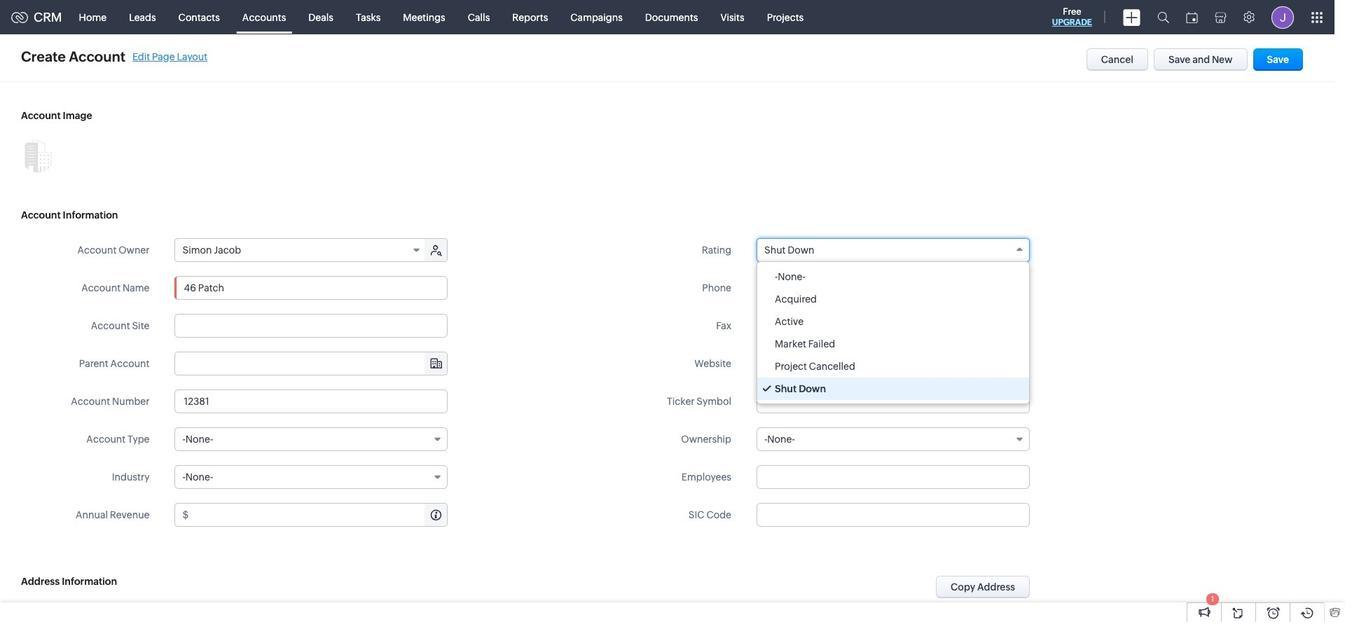 Task type: vqa. For each thing, say whether or not it's contained in the screenshot.
API names on the top
no



Task type: describe. For each thing, give the bounding box(es) containing it.
image image
[[21, 139, 55, 172]]

create menu image
[[1123, 9, 1141, 26]]

6 option from the top
[[757, 378, 1029, 400]]

profile element
[[1263, 0, 1302, 34]]

profile image
[[1272, 6, 1294, 28]]

logo image
[[11, 12, 28, 23]]

search image
[[1157, 11, 1169, 23]]

create menu element
[[1115, 0, 1149, 34]]

3 option from the top
[[757, 310, 1029, 333]]



Task type: locate. For each thing, give the bounding box(es) containing it.
None text field
[[175, 314, 448, 338], [757, 314, 1030, 338], [757, 352, 1030, 376], [175, 352, 447, 375], [757, 465, 1030, 489], [175, 314, 448, 338], [757, 314, 1030, 338], [757, 352, 1030, 376], [175, 352, 447, 375], [757, 465, 1030, 489]]

option
[[757, 266, 1029, 288], [757, 288, 1029, 310], [757, 310, 1029, 333], [757, 333, 1029, 355], [757, 355, 1029, 378], [757, 378, 1029, 400]]

5 option from the top
[[757, 355, 1029, 378]]

list box
[[757, 262, 1029, 404]]

None text field
[[175, 276, 448, 300], [757, 276, 1030, 300], [175, 390, 448, 413], [757, 390, 1030, 413], [757, 503, 1030, 527], [191, 504, 447, 526], [175, 276, 448, 300], [757, 276, 1030, 300], [175, 390, 448, 413], [757, 390, 1030, 413], [757, 503, 1030, 527], [191, 504, 447, 526]]

calendar image
[[1186, 12, 1198, 23]]

4 option from the top
[[757, 333, 1029, 355]]

search element
[[1149, 0, 1178, 34]]

None field
[[757, 238, 1030, 262], [175, 239, 426, 261], [175, 352, 447, 375], [175, 427, 448, 451], [757, 427, 1030, 451], [175, 465, 448, 489], [757, 238, 1030, 262], [175, 239, 426, 261], [175, 352, 447, 375], [175, 427, 448, 451], [757, 427, 1030, 451], [175, 465, 448, 489]]

2 option from the top
[[757, 288, 1029, 310]]

1 option from the top
[[757, 266, 1029, 288]]



